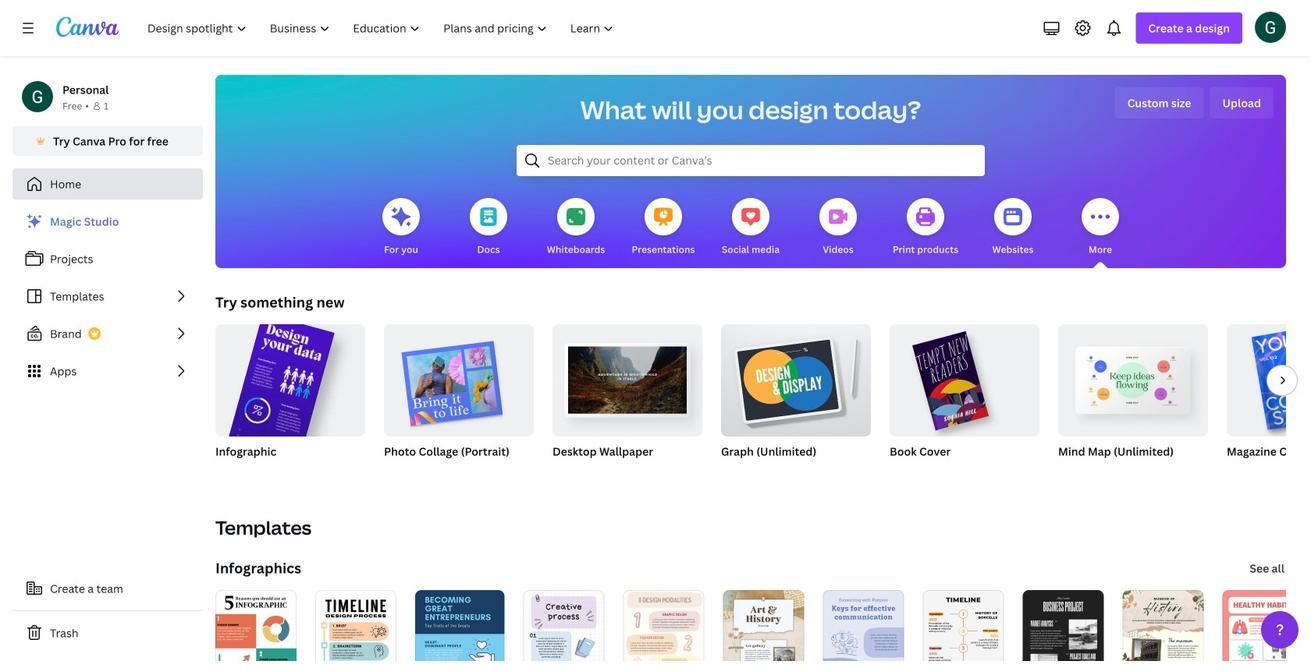 Task type: vqa. For each thing, say whether or not it's contained in the screenshot.
"CLEAR"
no



Task type: describe. For each thing, give the bounding box(es) containing it.
top level navigation element
[[137, 12, 627, 44]]

Search search field
[[548, 146, 954, 176]]



Task type: locate. For each thing, give the bounding box(es) containing it.
group
[[213, 313, 365, 513], [213, 313, 365, 513], [384, 318, 534, 479], [384, 318, 534, 437], [553, 318, 702, 479], [553, 318, 702, 437], [721, 318, 871, 479], [721, 318, 871, 437], [890, 325, 1039, 479], [890, 325, 1039, 437], [1058, 325, 1208, 479], [1227, 325, 1311, 479]]

greg robinson image
[[1255, 12, 1286, 43]]

list
[[12, 206, 203, 387]]

None search field
[[517, 145, 985, 176]]



